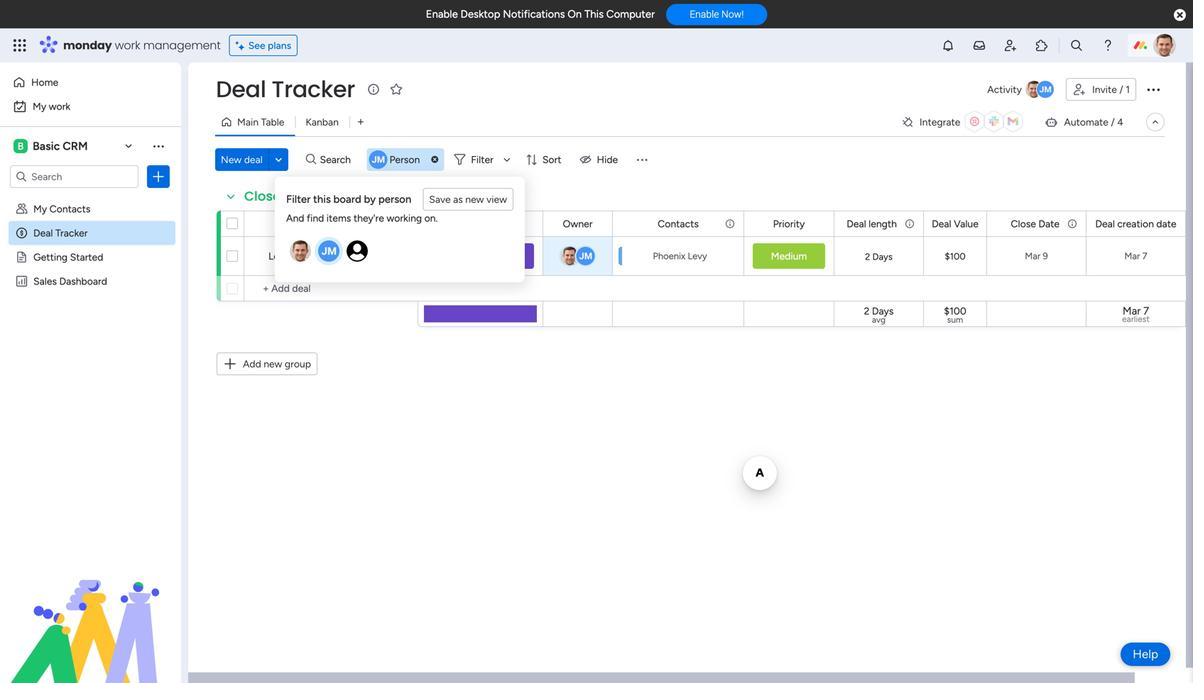 Task type: describe. For each thing, give the bounding box(es) containing it.
deal
[[244, 154, 263, 166]]

workspace image
[[13, 138, 28, 154]]

crm
[[63, 140, 88, 153]]

menu image
[[635, 153, 649, 167]]

sales
[[33, 276, 57, 288]]

and
[[286, 212, 304, 224]]

hide
[[597, 154, 618, 166]]

deal for deal creation date field
[[1095, 218, 1115, 230]]

enable now! button
[[666, 4, 767, 25]]

my work link
[[9, 95, 173, 118]]

deal value
[[932, 218, 979, 230]]

mar 7 earliest
[[1122, 305, 1150, 325]]

Deal Tracker field
[[212, 74, 359, 105]]

desktop
[[461, 8, 500, 21]]

column information image for deal length
[[904, 218, 915, 230]]

activity button
[[982, 78, 1060, 101]]

sort button
[[520, 148, 570, 171]]

kanban button
[[295, 111, 349, 134]]

person button
[[367, 148, 444, 171]]

owner
[[563, 218, 593, 230]]

$100 for $100 sum
[[944, 305, 966, 317]]

person
[[378, 193, 411, 206]]

b
[[18, 140, 24, 152]]

Deal creation date field
[[1092, 216, 1180, 232]]

Owner field
[[559, 216, 596, 232]]

group
[[285, 358, 311, 370]]

select product image
[[13, 38, 27, 53]]

$100 sum
[[944, 305, 966, 325]]

left
[[268, 250, 286, 262]]

date
[[1038, 218, 1060, 230]]

Close Date field
[[1007, 216, 1063, 232]]

as
[[453, 194, 463, 206]]

deal creation date
[[1095, 218, 1176, 230]]

list box containing my contacts
[[0, 194, 181, 485]]

close
[[1011, 218, 1036, 230]]

getting
[[33, 251, 68, 263]]

deal tracker inside list box
[[33, 227, 88, 239]]

integrate button
[[895, 107, 1033, 137]]

board
[[333, 193, 361, 206]]

monday work management
[[63, 37, 221, 53]]

invite / 1
[[1092, 83, 1130, 96]]

main table button
[[215, 111, 295, 134]]

new deal button
[[215, 148, 268, 171]]

levy
[[688, 251, 707, 262]]

Closed Won field
[[241, 187, 326, 206]]

search everything image
[[1069, 38, 1084, 53]]

public board image
[[15, 251, 28, 264]]

save
[[429, 194, 451, 206]]

getting started
[[33, 251, 103, 263]]

work for my
[[49, 100, 70, 113]]

earliest
[[1122, 314, 1150, 325]]

days for 2 days avg
[[872, 305, 894, 317]]

now!
[[721, 8, 744, 20]]

invite members image
[[1003, 38, 1018, 53]]

jeremy miller image
[[367, 148, 389, 171]]

deal down this
[[321, 218, 341, 230]]

save as new view
[[429, 194, 507, 206]]

collapse board header image
[[1150, 116, 1161, 128]]

filter button
[[448, 148, 515, 171]]

management
[[143, 37, 221, 53]]

activity
[[987, 83, 1022, 96]]

add new group button
[[217, 353, 317, 376]]

this
[[584, 8, 604, 21]]

/ for 1
[[1119, 83, 1123, 96]]

monday
[[63, 37, 112, 53]]

0 vertical spatial tracker
[[272, 74, 355, 105]]

my contacts
[[33, 203, 91, 215]]

mar inside mar 7 earliest
[[1123, 305, 1141, 318]]

Deal length field
[[843, 216, 900, 232]]

2 for 2 days
[[865, 251, 870, 263]]

workspace options image
[[151, 139, 165, 153]]

filter for filter
[[471, 154, 493, 166]]

items
[[327, 212, 351, 224]]

kanban
[[306, 116, 339, 128]]

sales dashboard
[[33, 276, 107, 288]]

Search field
[[316, 150, 359, 170]]

contacts inside list box
[[49, 203, 91, 215]]

new deal
[[221, 154, 263, 166]]

column information image for contacts
[[724, 218, 736, 230]]

mar for mar 9
[[1025, 251, 1041, 262]]

help button
[[1121, 643, 1170, 667]]

Contacts field
[[654, 216, 702, 232]]

main table
[[237, 116, 284, 128]]

update feed image
[[972, 38, 986, 53]]

won
[[293, 187, 322, 206]]

add new group
[[243, 358, 311, 370]]

creation
[[1117, 218, 1154, 230]]

notifications
[[503, 8, 565, 21]]

2 days avg
[[864, 305, 894, 325]]

computer
[[606, 8, 655, 21]]

hide button
[[574, 148, 626, 171]]

$100 for $100
[[945, 251, 966, 262]]



Task type: vqa. For each thing, say whether or not it's contained in the screenshot.
REMOVE FROM FAVORITES Image
no



Task type: locate. For each thing, give the bounding box(es) containing it.
dapulse close image inside person 'popup button'
[[431, 156, 438, 164]]

0 vertical spatial $100
[[945, 251, 966, 262]]

0 horizontal spatial contacts
[[49, 203, 91, 215]]

$100
[[945, 251, 966, 262], [944, 305, 966, 317]]

automate
[[1064, 116, 1109, 128]]

7 inside mar 7 earliest
[[1143, 305, 1149, 318]]

column information image right contacts field at the top right
[[724, 218, 736, 230]]

filter for filter this board by person
[[286, 193, 311, 206]]

my for my work
[[33, 100, 46, 113]]

mar 7
[[1124, 251, 1147, 262]]

save as new view button
[[423, 188, 513, 211]]

on
[[568, 8, 582, 21]]

workspace selection element
[[13, 138, 90, 155]]

0 vertical spatial deal tracker
[[216, 74, 355, 105]]

mar
[[1025, 251, 1041, 262], [1124, 251, 1140, 262], [1123, 305, 1141, 318]]

1 column information image from the left
[[724, 218, 736, 230]]

new
[[221, 154, 242, 166]]

work down the home
[[49, 100, 70, 113]]

1 horizontal spatial filter
[[471, 154, 493, 166]]

Deal Value field
[[928, 216, 982, 232]]

enable for enable now!
[[690, 8, 719, 20]]

contacts up phoenix levy on the top right of page
[[658, 218, 699, 230]]

on.
[[424, 212, 438, 224]]

deal up main
[[216, 74, 266, 105]]

7 down deal creation date
[[1142, 251, 1147, 262]]

deal left length
[[847, 218, 866, 230]]

monday marketplace image
[[1035, 38, 1049, 53]]

new right as
[[465, 194, 484, 206]]

deal tracker
[[216, 74, 355, 105], [33, 227, 88, 239]]

4
[[1117, 116, 1123, 128]]

deal inside 'deal length' field
[[847, 218, 866, 230]]

1 enable from the left
[[426, 8, 458, 21]]

1 vertical spatial $100
[[944, 305, 966, 317]]

0 vertical spatial contacts
[[49, 203, 91, 215]]

deal for 'deal length' field
[[847, 218, 866, 230]]

my for my contacts
[[33, 203, 47, 215]]

deal inside the deal value field
[[932, 218, 951, 230]]

enable now!
[[690, 8, 744, 20]]

lottie animation image
[[0, 540, 181, 684]]

1 horizontal spatial deal tracker
[[216, 74, 355, 105]]

my inside option
[[33, 100, 46, 113]]

0 horizontal spatial /
[[1111, 116, 1115, 128]]

dashboard
[[59, 276, 107, 288]]

1 horizontal spatial contacts
[[658, 218, 699, 230]]

avg
[[872, 315, 886, 325]]

contacts down search in workspace field
[[49, 203, 91, 215]]

0 horizontal spatial deal tracker
[[33, 227, 88, 239]]

1 horizontal spatial /
[[1119, 83, 1123, 96]]

list box
[[0, 194, 181, 485]]

enable left now!
[[690, 8, 719, 20]]

enable inside enable now! button
[[690, 8, 719, 20]]

deal left creation at the right of page
[[1095, 218, 1115, 230]]

/ left the 1
[[1119, 83, 1123, 96]]

main
[[237, 116, 259, 128]]

days down '2 days'
[[872, 305, 894, 317]]

my down the home
[[33, 100, 46, 113]]

column information image for close date
[[1067, 218, 1078, 230]]

column information image right date
[[1067, 218, 1078, 230]]

work right 'monday'
[[115, 37, 140, 53]]

1 horizontal spatial dapulse close image
[[1174, 8, 1186, 23]]

/ left 4
[[1111, 116, 1115, 128]]

1 vertical spatial filter
[[286, 193, 311, 206]]

0 horizontal spatial work
[[49, 100, 70, 113]]

0 vertical spatial dapulse close image
[[1174, 8, 1186, 23]]

enable
[[426, 8, 458, 21], [690, 8, 719, 20]]

started
[[70, 251, 103, 263]]

1 vertical spatial deal tracker
[[33, 227, 88, 239]]

7 for mar 7 earliest
[[1143, 305, 1149, 318]]

work for monday
[[115, 37, 140, 53]]

date
[[1156, 218, 1176, 230]]

lottie animation element
[[0, 540, 181, 684]]

2 for 2 days avg
[[864, 305, 870, 317]]

column information image
[[724, 218, 736, 230], [904, 218, 915, 230], [1067, 218, 1078, 230]]

deal tracker down my contacts
[[33, 227, 88, 239]]

0 vertical spatial filter
[[471, 154, 493, 166]]

0 horizontal spatial enable
[[426, 8, 458, 21]]

invite / 1 button
[[1066, 78, 1136, 101]]

filter left arrow down image
[[471, 154, 493, 166]]

Search in workspace field
[[30, 169, 119, 185]]

2 down the deal length
[[865, 251, 870, 263]]

Priority field
[[770, 216, 808, 232]]

deal up getting
[[33, 227, 53, 239]]

contacts inside field
[[658, 218, 699, 230]]

add to favorites image
[[389, 82, 403, 96]]

this
[[313, 193, 331, 206]]

1 vertical spatial my
[[33, 203, 47, 215]]

1 horizontal spatial tracker
[[272, 74, 355, 105]]

1 vertical spatial new
[[264, 358, 282, 370]]

phoenix levy
[[653, 251, 707, 262]]

add
[[243, 358, 261, 370]]

show board description image
[[365, 82, 382, 97]]

1 vertical spatial work
[[49, 100, 70, 113]]

arrow down image
[[498, 151, 515, 168]]

automate / 4
[[1064, 116, 1123, 128]]

2 left avg on the right
[[864, 305, 870, 317]]

deal inside deal creation date field
[[1095, 218, 1115, 230]]

2 enable from the left
[[690, 8, 719, 20]]

options image
[[151, 170, 165, 184]]

enable left desktop
[[426, 8, 458, 21]]

mar for mar 7
[[1124, 251, 1140, 262]]

days for 2 days
[[872, 251, 893, 263]]

dapulse close image
[[1174, 8, 1186, 23], [431, 156, 438, 164]]

work
[[115, 37, 140, 53], [49, 100, 70, 113]]

deal for the deal value field
[[932, 218, 951, 230]]

invite
[[1092, 83, 1117, 96]]

value
[[954, 218, 979, 230]]

deal left the value
[[932, 218, 951, 230]]

tracker inside list box
[[55, 227, 88, 239]]

/ inside button
[[1119, 83, 1123, 96]]

work inside option
[[49, 100, 70, 113]]

/ for 4
[[1111, 116, 1115, 128]]

filter up "and"
[[286, 193, 311, 206]]

my inside list box
[[33, 203, 47, 215]]

/
[[1119, 83, 1123, 96], [1111, 116, 1115, 128]]

0 horizontal spatial tracker
[[55, 227, 88, 239]]

0 vertical spatial new
[[465, 194, 484, 206]]

sum
[[947, 315, 963, 325]]

2 inside 2 days avg
[[864, 305, 870, 317]]

option
[[0, 196, 181, 199]]

enable for enable desktop notifications on this computer
[[426, 8, 458, 21]]

close date
[[1011, 218, 1060, 230]]

medium
[[771, 250, 807, 262]]

terry turtle image
[[1153, 34, 1176, 57]]

1
[[1126, 83, 1130, 96]]

new right "add"
[[264, 358, 282, 370]]

basic
[[33, 140, 60, 153]]

tracker up getting started
[[55, 227, 88, 239]]

7 for mar 7
[[1142, 251, 1147, 262]]

add view image
[[358, 117, 364, 127]]

sort
[[542, 154, 561, 166]]

phoenix
[[653, 251, 685, 262]]

0 vertical spatial days
[[872, 251, 893, 263]]

mar down creation at the right of page
[[1124, 251, 1140, 262]]

filter inside popup button
[[471, 154, 493, 166]]

1 horizontal spatial column information image
[[904, 218, 915, 230]]

0 vertical spatial 7
[[1142, 251, 1147, 262]]

mar 9
[[1025, 251, 1048, 262]]

closed won
[[244, 187, 322, 206]]

see
[[248, 39, 265, 51]]

they're
[[354, 212, 384, 224]]

help image
[[1101, 38, 1115, 53]]

filter
[[471, 154, 493, 166], [286, 193, 311, 206]]

table
[[261, 116, 284, 128]]

deal length
[[847, 218, 897, 230]]

my work
[[33, 100, 70, 113]]

integrate
[[920, 116, 960, 128]]

0 horizontal spatial filter
[[286, 193, 311, 206]]

7 down mar 7
[[1143, 305, 1149, 318]]

closed
[[244, 187, 290, 206]]

enable desktop notifications on this computer
[[426, 8, 655, 21]]

basic crm
[[33, 140, 88, 153]]

deal inside list box
[[33, 227, 53, 239]]

home link
[[9, 71, 173, 94]]

see plans
[[248, 39, 291, 51]]

column information image right length
[[904, 218, 915, 230]]

public dashboard image
[[15, 275, 28, 288]]

1 vertical spatial 2
[[864, 305, 870, 317]]

9
[[1043, 251, 1048, 262]]

2 column information image from the left
[[904, 218, 915, 230]]

my work option
[[9, 95, 173, 118]]

help
[[1133, 648, 1158, 662]]

1 vertical spatial days
[[872, 305, 894, 317]]

view
[[486, 194, 507, 206]]

dapulse close image right person
[[431, 156, 438, 164]]

dapulse close image up the terry turtle icon
[[1174, 8, 1186, 23]]

0 vertical spatial work
[[115, 37, 140, 53]]

0 horizontal spatial dapulse close image
[[431, 156, 438, 164]]

my
[[33, 100, 46, 113], [33, 203, 47, 215]]

filter this board by person
[[286, 193, 411, 206]]

1 horizontal spatial work
[[115, 37, 140, 53]]

1 vertical spatial contacts
[[658, 218, 699, 230]]

1 vertical spatial 7
[[1143, 305, 1149, 318]]

3 column information image from the left
[[1067, 218, 1078, 230]]

tracker
[[272, 74, 355, 105], [55, 227, 88, 239]]

home option
[[9, 71, 173, 94]]

v2 search image
[[306, 152, 316, 168]]

deal tracker up table
[[216, 74, 355, 105]]

0 horizontal spatial column information image
[[724, 218, 736, 230]]

1 horizontal spatial new
[[465, 194, 484, 206]]

mar down mar 7
[[1123, 305, 1141, 318]]

contacts
[[49, 203, 91, 215], [658, 218, 699, 230]]

new
[[465, 194, 484, 206], [264, 358, 282, 370]]

working
[[387, 212, 422, 224]]

length
[[869, 218, 897, 230]]

deal for deal tracker field
[[216, 74, 266, 105]]

by
[[364, 193, 376, 206]]

2 days
[[865, 251, 893, 263]]

days inside 2 days avg
[[872, 305, 894, 317]]

0 vertical spatial /
[[1119, 83, 1123, 96]]

angle down image
[[275, 154, 282, 165]]

0 horizontal spatial new
[[264, 358, 282, 370]]

notifications image
[[941, 38, 955, 53]]

priority
[[773, 218, 805, 230]]

options image
[[1145, 81, 1162, 98]]

0 vertical spatial my
[[33, 100, 46, 113]]

find
[[307, 212, 324, 224]]

tracker up kanban
[[272, 74, 355, 105]]

+ Add deal text field
[[251, 281, 411, 298]]

2 horizontal spatial column information image
[[1067, 218, 1078, 230]]

1 vertical spatial /
[[1111, 116, 1115, 128]]

days down length
[[872, 251, 893, 263]]

0 vertical spatial 2
[[865, 251, 870, 263]]

1 vertical spatial tracker
[[55, 227, 88, 239]]

1 horizontal spatial enable
[[690, 8, 719, 20]]

my down search in workspace field
[[33, 203, 47, 215]]

plans
[[268, 39, 291, 51]]

person
[[389, 154, 420, 166]]

1 vertical spatial dapulse close image
[[431, 156, 438, 164]]

and find items they're working on.
[[286, 212, 438, 224]]

mar left 9
[[1025, 251, 1041, 262]]



